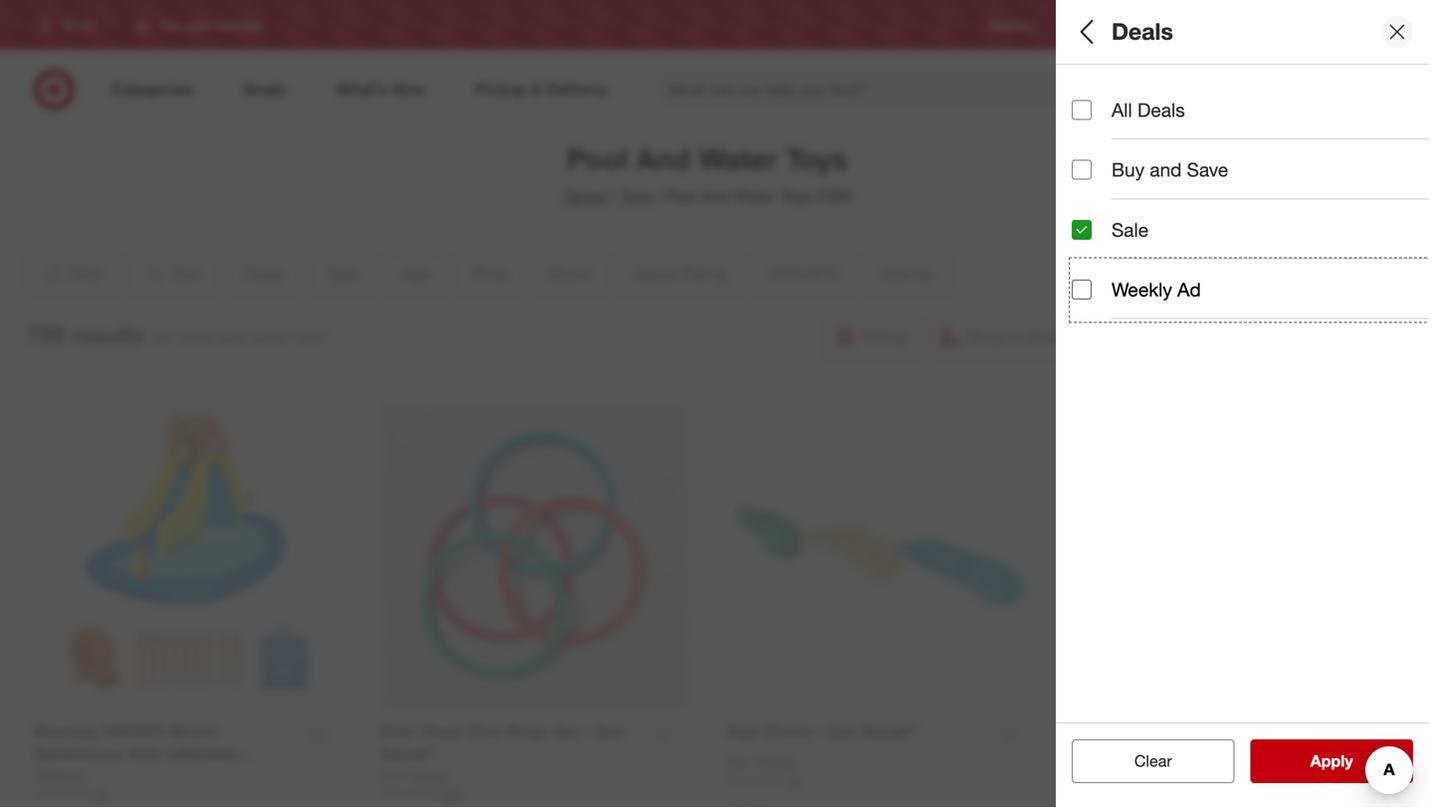 Task type: locate. For each thing, give the bounding box(es) containing it.
ad inside deals dialog
[[1178, 278, 1201, 301]]

all inside deals dialog
[[1112, 99, 1133, 121]]

redcard
[[1153, 17, 1201, 32]]

filters
[[1106, 18, 1168, 45]]

clear inside deals dialog
[[1135, 752, 1172, 771]]

clear inside all filters dialog
[[1125, 752, 1162, 771]]

weekly ad up the deals sale
[[1065, 17, 1122, 32]]

toys"
[[294, 327, 329, 347]]

0 horizontal spatial all
[[1072, 18, 1100, 45]]

0 vertical spatial sale
[[1072, 104, 1099, 121]]

clear
[[1125, 752, 1162, 771], [1135, 752, 1172, 771]]

/ right toys
[[656, 187, 661, 206]]

clear button
[[1072, 740, 1235, 783]]

pool
[[567, 141, 628, 177], [665, 187, 697, 206]]

0 vertical spatial ad
[[1107, 17, 1122, 32]]

results left for
[[71, 321, 145, 349]]

all inside all filters dialog
[[1072, 18, 1100, 45]]

0 horizontal spatial /
[[611, 187, 616, 206]]

find stores link
[[1332, 16, 1392, 33]]

1 horizontal spatial sale
[[1112, 218, 1149, 241]]

sale inside deals dialog
[[1112, 218, 1149, 241]]

deals inside all filters dialog
[[1072, 78, 1123, 101]]

weekly ad
[[1065, 17, 1122, 32], [1112, 278, 1201, 301]]

results inside button
[[1323, 752, 1374, 771]]

0 vertical spatial all
[[1072, 18, 1100, 45]]

weekly
[[1065, 17, 1103, 32], [1112, 278, 1173, 301]]

30
[[96, 787, 109, 802]]

0 horizontal spatial weekly
[[1065, 17, 1103, 32]]

weekly right weekly ad option
[[1112, 278, 1173, 301]]

age
[[1072, 225, 1107, 248]]

1 horizontal spatial ad
[[1178, 278, 1201, 301]]

1 horizontal spatial results
[[1323, 752, 1374, 771]]

all right all deals checkbox
[[1112, 99, 1133, 121]]

clear for clear all
[[1125, 752, 1162, 771]]

for
[[153, 327, 172, 347]]

2 / from the left
[[656, 187, 661, 206]]

585 link
[[1073, 773, 1381, 790]]

sale up type
[[1072, 104, 1099, 121]]

registry link
[[989, 16, 1033, 33]]

and right "pool at the top of page
[[219, 327, 246, 347]]

all deals
[[1112, 99, 1185, 121]]

apply
[[1311, 752, 1354, 771]]

results
[[71, 321, 145, 349], [1323, 752, 1374, 771]]

weekly left "filters"
[[1065, 17, 1103, 32]]

1 vertical spatial all
[[1112, 99, 1133, 121]]

What can we help you find? suggestions appear below search field
[[657, 68, 1152, 111]]

1 vertical spatial sale
[[1112, 218, 1149, 241]]

all
[[1072, 18, 1100, 45], [1112, 99, 1133, 121]]

/ left toys
[[611, 187, 616, 206]]

and inside deals dialog
[[1150, 158, 1182, 181]]

1 vertical spatial results
[[1323, 752, 1374, 771]]

0 vertical spatial weekly
[[1065, 17, 1103, 32]]

deals dialog
[[1056, 0, 1430, 807]]

weekly ad inside deals dialog
[[1112, 278, 1201, 301]]

2 vertical spatial water
[[250, 327, 290, 347]]

All Deals checkbox
[[1072, 100, 1092, 120]]

and right buy
[[1150, 158, 1182, 181]]

1 vertical spatial water
[[734, 187, 776, 206]]

1 vertical spatial weekly
[[1112, 278, 1173, 301]]

pool and water toys target / toys / pool and water toys (789)
[[563, 141, 852, 206]]

ad left 'redcard'
[[1107, 17, 1122, 32]]

all left "filters"
[[1072, 18, 1100, 45]]

featured
[[1072, 712, 1152, 735]]

pool right toys 'link'
[[665, 187, 697, 206]]

1 horizontal spatial pool
[[665, 187, 697, 206]]

0 horizontal spatial results
[[71, 321, 145, 349]]

and inside '789 results for "pool and water toys"'
[[219, 327, 246, 347]]

pool up target
[[567, 141, 628, 177]]

0 vertical spatial results
[[71, 321, 145, 349]]

1 clear from the left
[[1125, 752, 1162, 771]]

water
[[699, 141, 778, 177], [734, 187, 776, 206], [250, 327, 290, 347]]

results for see
[[1323, 752, 1374, 771]]

clear all
[[1125, 752, 1182, 771]]

1 horizontal spatial weekly
[[1112, 278, 1173, 301]]

268 link
[[380, 786, 687, 803]]

sale right age
[[1112, 218, 1149, 241]]

0 horizontal spatial pool
[[567, 141, 628, 177]]

toys up (789)
[[786, 141, 848, 177]]

ad
[[1107, 17, 1122, 32], [1178, 278, 1201, 301]]

2 clear from the left
[[1135, 752, 1172, 771]]

toys left (789)
[[780, 187, 812, 206]]

sale
[[1072, 104, 1099, 121], [1112, 218, 1149, 241]]

results right see
[[1323, 752, 1374, 771]]

buy and save
[[1112, 158, 1229, 181]]

1 vertical spatial ad
[[1178, 278, 1201, 301]]

weekly ad right weekly ad option
[[1112, 278, 1201, 301]]

1 vertical spatial pool
[[665, 187, 697, 206]]

Sale checkbox
[[1072, 220, 1092, 240]]

1 vertical spatial weekly ad
[[1112, 278, 1201, 301]]

ad down age button
[[1178, 278, 1201, 301]]

90 link
[[727, 772, 1033, 789]]

0 horizontal spatial sale
[[1072, 104, 1099, 121]]

"pool
[[176, 327, 215, 347]]

and
[[636, 141, 691, 177], [1150, 158, 1182, 181], [701, 187, 730, 206], [219, 327, 246, 347]]

/
[[611, 187, 616, 206], [656, 187, 661, 206]]

toys
[[786, 141, 848, 177], [780, 187, 812, 206]]

search
[[1138, 82, 1186, 101]]

clear all button
[[1072, 740, 1235, 783]]

1 horizontal spatial all
[[1112, 99, 1133, 121]]

0 vertical spatial toys
[[786, 141, 848, 177]]

and up toys 'link'
[[636, 141, 691, 177]]

deals
[[1112, 18, 1174, 45], [1072, 78, 1123, 101], [1138, 99, 1185, 121]]

all for all deals
[[1112, 99, 1133, 121]]

1 horizontal spatial /
[[656, 187, 661, 206]]



Task type: vqa. For each thing, say whether or not it's contained in the screenshot.
Deals BUTTON
no



Task type: describe. For each thing, give the bounding box(es) containing it.
clear for clear
[[1135, 752, 1172, 771]]

price
[[1072, 294, 1119, 317]]

789
[[26, 321, 65, 349]]

1 / from the left
[[611, 187, 616, 206]]

type
[[1072, 155, 1114, 178]]

apply button
[[1251, 740, 1414, 783]]

find
[[1332, 17, 1355, 32]]

target link
[[563, 187, 607, 206]]

weekly ad link
[[1065, 16, 1122, 33]]

Weekly Ad checkbox
[[1072, 280, 1092, 300]]

90
[[788, 773, 802, 788]]

buy
[[1112, 158, 1145, 181]]

all filters
[[1072, 18, 1168, 45]]

deals for deals
[[1112, 18, 1174, 45]]

0 horizontal spatial ad
[[1107, 17, 1122, 32]]

save
[[1187, 158, 1229, 181]]

0 vertical spatial weekly ad
[[1065, 17, 1122, 32]]

see
[[1290, 752, 1319, 771]]

see results
[[1290, 752, 1374, 771]]

results for 789
[[71, 321, 145, 349]]

see results button
[[1251, 740, 1414, 783]]

Buy and Save checkbox
[[1072, 160, 1092, 180]]

redcard link
[[1153, 16, 1201, 33]]

585
[[1135, 774, 1155, 789]]

stores
[[1358, 17, 1392, 32]]

toys link
[[620, 187, 652, 206]]

water inside '789 results for "pool and water toys"'
[[250, 327, 290, 347]]

registry
[[989, 17, 1033, 32]]

search button
[[1138, 68, 1186, 115]]

target
[[563, 187, 607, 206]]

0 vertical spatial water
[[699, 141, 778, 177]]

(789)
[[816, 187, 852, 206]]

toys
[[620, 187, 652, 206]]

all filters dialog
[[1056, 0, 1430, 807]]

type button
[[1072, 134, 1415, 204]]

price button
[[1072, 274, 1415, 343]]

268
[[442, 787, 462, 802]]

deals sale
[[1072, 78, 1123, 121]]

and right toys
[[701, 187, 730, 206]]

find stores
[[1332, 17, 1392, 32]]

deals for deals sale
[[1072, 78, 1123, 101]]

789 results for "pool and water toys"
[[26, 321, 329, 349]]

sale inside the deals sale
[[1072, 104, 1099, 121]]

1 vertical spatial toys
[[780, 187, 812, 206]]

featured button
[[1072, 692, 1415, 762]]

weekly inside deals dialog
[[1112, 278, 1173, 301]]

30 link
[[34, 786, 340, 803]]

all for all filters
[[1072, 18, 1100, 45]]

age button
[[1072, 204, 1415, 274]]

all
[[1167, 752, 1182, 771]]

0 vertical spatial pool
[[567, 141, 628, 177]]



